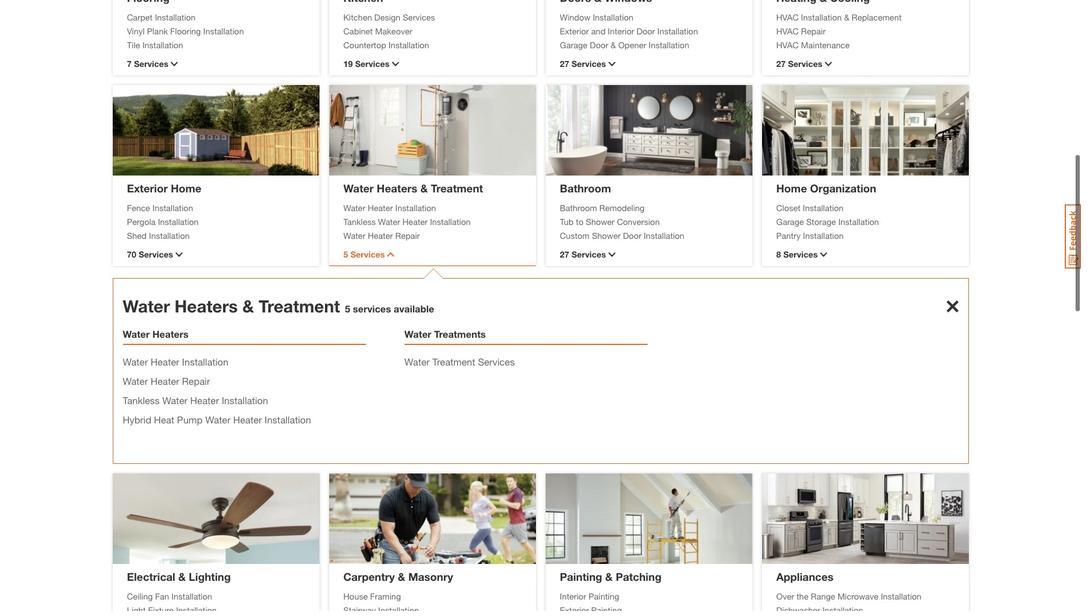 Task type: locate. For each thing, give the bounding box(es) containing it.
tankless water heater installation link up 5 services button
[[344, 215, 522, 228]]

0 horizontal spatial tankless
[[123, 395, 160, 406]]

services up cabinet makeover link
[[403, 12, 435, 22]]

door down and
[[590, 40, 609, 50]]

1 horizontal spatial water heaters & treatment link
[[344, 181, 483, 195]]

services down water heater installation tankless water heater installation water heater repair
[[351, 249, 385, 259]]

heater
[[368, 202, 393, 213], [403, 216, 428, 227], [368, 230, 393, 240], [151, 356, 179, 367], [151, 375, 179, 387], [190, 395, 219, 406], [233, 414, 262, 425]]

range
[[811, 591, 836, 601]]

water heaters & treatment link down 70 services button
[[123, 296, 340, 316]]

0 vertical spatial repair
[[802, 26, 826, 36]]

1 vertical spatial water heaters & treatment link
[[123, 296, 340, 316]]

1 vertical spatial door
[[590, 40, 609, 50]]

27 for hvac installation & replacement hvac repair hvac maintenance
[[777, 59, 786, 69]]

tankless inside water heater installation tankless water heater installation water heater repair
[[344, 216, 376, 227]]

door
[[637, 26, 655, 36], [590, 40, 609, 50], [623, 230, 642, 240]]

0 vertical spatial exterior
[[560, 26, 589, 36]]

carpet installation link
[[127, 11, 305, 23]]

framing
[[370, 591, 401, 601]]

door up garage door & opener installation 'link'
[[637, 26, 655, 36]]

1 horizontal spatial repair
[[396, 230, 420, 240]]

services inside 'button'
[[134, 59, 168, 69]]

1 vertical spatial water heater installation link
[[123, 356, 229, 367]]

garage down window
[[560, 40, 588, 50]]

masonry
[[409, 570, 453, 583]]

27 services button for garage door & opener installation
[[560, 57, 738, 70]]

home organization link
[[777, 181, 877, 195]]

1 horizontal spatial exterior
[[560, 26, 589, 36]]

house
[[344, 591, 368, 601]]

interior up opener
[[608, 26, 635, 36]]

exterior up the fence
[[127, 181, 168, 195]]

bathroom inside bathroom remodeling tub to shower conversion custom shower door installation
[[560, 202, 597, 213]]

27 services down 'custom'
[[560, 249, 606, 259]]

lighting
[[189, 570, 231, 583]]

home up closet
[[777, 181, 808, 195]]

repair up 5 services button
[[396, 230, 420, 240]]

0 vertical spatial bathroom
[[560, 181, 611, 195]]

0 vertical spatial treatment
[[431, 181, 483, 195]]

garage storage installation link
[[777, 215, 955, 228]]

heaters down 70 services button
[[175, 296, 238, 316]]

water heater repair link
[[344, 229, 522, 242], [123, 375, 210, 387]]

door inside bathroom remodeling tub to shower conversion custom shower door installation
[[623, 230, 642, 240]]

maintenance
[[802, 40, 850, 50]]

1 horizontal spatial home
[[777, 181, 808, 195]]

bathroom for bathroom remodeling tub to shower conversion custom shower door installation
[[560, 202, 597, 213]]

0 horizontal spatial tankless water heater installation link
[[123, 395, 268, 406]]

0 vertical spatial 5
[[344, 249, 348, 259]]

0 horizontal spatial water heaters & treatment link
[[123, 296, 340, 316]]

70 services
[[127, 249, 173, 259]]

0 horizontal spatial exterior
[[127, 181, 168, 195]]

1 vertical spatial repair
[[396, 230, 420, 240]]

treatment for water heaters & treatment 5 services available
[[259, 296, 340, 316]]

0 horizontal spatial repair
[[182, 375, 210, 387]]

7 services
[[127, 59, 168, 69]]

27 services button for hvac maintenance
[[777, 57, 955, 70]]

& inside hvac installation & replacement hvac repair hvac maintenance
[[845, 12, 850, 22]]

tankless water heater installation link up pump
[[123, 395, 268, 406]]

services for kitchen design services cabinet makeover countertop installation
[[355, 59, 390, 69]]

exterior down window
[[560, 26, 589, 36]]

services down and
[[572, 59, 606, 69]]

1 bathroom from the top
[[560, 181, 611, 195]]

garage door & opener installation link
[[560, 38, 738, 51]]

patching
[[616, 570, 662, 583]]

water heater installation tankless water heater installation water heater repair
[[344, 202, 471, 240]]

0 vertical spatial interior
[[608, 26, 635, 36]]

over the range microwave installation
[[777, 591, 922, 601]]

fence installation link
[[127, 201, 305, 214]]

27 services down maintenance
[[777, 59, 823, 69]]

1 vertical spatial bathroom
[[560, 202, 597, 213]]

tankless up the hybrid
[[123, 395, 160, 406]]

water heater repair link down water heater installation
[[123, 375, 210, 387]]

1 vertical spatial 5
[[345, 303, 350, 314]]

treatment for water heaters & treatment
[[431, 181, 483, 195]]

0 vertical spatial heaters
[[377, 181, 418, 195]]

water heaters
[[123, 328, 189, 340]]

pump
[[177, 414, 203, 425]]

heaters for water heaters & treatment
[[377, 181, 418, 195]]

27 services button
[[560, 57, 738, 70], [777, 57, 955, 70], [560, 248, 738, 261]]

electrical & lighting link
[[127, 570, 231, 583]]

1 vertical spatial tankless water heater installation link
[[123, 395, 268, 406]]

tile
[[127, 40, 140, 50]]

services right 70
[[139, 249, 173, 259]]

kitchen design services link
[[344, 11, 522, 23]]

water heater installation link
[[344, 201, 522, 214], [123, 356, 229, 367]]

water heaters & treatment link up water heater installation tankless water heater installation water heater repair
[[344, 181, 483, 195]]

installation inside hvac installation & replacement hvac repair hvac maintenance
[[802, 12, 842, 22]]

bathroom link
[[560, 181, 611, 195]]

repair inside water heater installation tankless water heater installation water heater repair
[[396, 230, 420, 240]]

2 bathroom from the top
[[560, 202, 597, 213]]

1 vertical spatial painting
[[589, 591, 620, 601]]

hvac installation & replacement hvac repair hvac maintenance
[[777, 12, 902, 50]]

heaters
[[377, 181, 418, 195], [175, 296, 238, 316], [152, 328, 189, 340]]

garage inside window installation exterior and interior door installation garage door & opener installation
[[560, 40, 588, 50]]

heat
[[154, 414, 174, 425]]

heaters for water heaters
[[152, 328, 189, 340]]

water heater installation link down water heaters & treatment
[[344, 201, 522, 214]]

close drawer image
[[947, 300, 959, 313]]

design
[[375, 12, 401, 22]]

hybrid heat pump water heater installation
[[123, 414, 311, 425]]

1 vertical spatial treatment
[[259, 296, 340, 316]]

27 services down and
[[560, 59, 606, 69]]

heaters up water heater installation
[[152, 328, 189, 340]]

1 horizontal spatial water heater installation link
[[344, 201, 522, 214]]

services right "8"
[[784, 249, 818, 259]]

shed
[[127, 230, 147, 240]]

appliances
[[777, 570, 834, 583]]

pantry installation link
[[777, 229, 955, 242]]

repair up the tankless water heater installation
[[182, 375, 210, 387]]

carpentry & masonry link
[[344, 570, 453, 583]]

door down the conversion
[[623, 230, 642, 240]]

8 services
[[777, 249, 818, 259]]

0 vertical spatial tankless
[[344, 216, 376, 227]]

painting up interior painting
[[560, 570, 603, 583]]

0 vertical spatial garage
[[560, 40, 588, 50]]

&
[[845, 12, 850, 22], [611, 40, 616, 50], [421, 181, 428, 195], [243, 296, 254, 316], [178, 570, 186, 583], [398, 570, 406, 583], [606, 570, 613, 583]]

water treatments
[[405, 328, 486, 340]]

cabinet makeover link
[[344, 24, 522, 37]]

painting
[[560, 570, 603, 583], [589, 591, 620, 601]]

0 horizontal spatial interior
[[560, 591, 587, 601]]

water heater installation link up 'water heater repair'
[[123, 356, 229, 367]]

water heater repair link up 5 services button
[[344, 229, 522, 242]]

2 hvac from the top
[[777, 26, 799, 36]]

services down 'custom'
[[572, 249, 606, 259]]

services
[[353, 303, 391, 314]]

tankless
[[344, 216, 376, 227], [123, 395, 160, 406]]

water heater installation link for water heater repair
[[123, 356, 229, 367]]

heaters up water heater installation tankless water heater installation water heater repair
[[377, 181, 418, 195]]

1 vertical spatial interior
[[560, 591, 587, 601]]

garage up pantry
[[777, 216, 804, 227]]

makeover
[[375, 26, 413, 36]]

appliances link
[[777, 570, 834, 583]]

2 horizontal spatial repair
[[802, 26, 826, 36]]

bathroom
[[560, 181, 611, 195], [560, 202, 597, 213]]

27 services for maintenance
[[777, 59, 823, 69]]

0 horizontal spatial home
[[171, 181, 202, 195]]

painting down the painting & patching link
[[589, 591, 620, 601]]

repair inside hvac installation & replacement hvac repair hvac maintenance
[[802, 26, 826, 36]]

countertop installation link
[[344, 38, 522, 51]]

carpet
[[127, 12, 153, 22]]

fence installation pergola installation shed installation
[[127, 202, 199, 240]]

2 vertical spatial door
[[623, 230, 642, 240]]

19 services
[[344, 59, 390, 69]]

shower right 'custom'
[[592, 230, 621, 240]]

flooring
[[170, 26, 201, 36]]

1 vertical spatial hvac
[[777, 26, 799, 36]]

pantry
[[777, 230, 801, 240]]

70 services button
[[127, 248, 305, 261]]

treatments
[[434, 328, 486, 340]]

0 vertical spatial hvac
[[777, 12, 799, 22]]

services for closet installation garage storage installation pantry installation
[[784, 249, 818, 259]]

house framing link
[[344, 590, 522, 602]]

services right 7
[[134, 59, 168, 69]]

0 horizontal spatial water heater repair link
[[123, 375, 210, 387]]

1 horizontal spatial tankless
[[344, 216, 376, 227]]

home up fence installation link
[[171, 181, 202, 195]]

exterior inside window installation exterior and interior door installation garage door & opener installation
[[560, 26, 589, 36]]

shower right to at the right top of the page
[[586, 216, 615, 227]]

services for fence installation pergola installation shed installation
[[139, 249, 173, 259]]

2 vertical spatial heaters
[[152, 328, 189, 340]]

7 services button
[[127, 57, 305, 70]]

0 vertical spatial water heater installation link
[[344, 201, 522, 214]]

hvac installation & replacement link
[[777, 11, 955, 23]]

services down maintenance
[[789, 59, 823, 69]]

1 horizontal spatial interior
[[608, 26, 635, 36]]

shower
[[586, 216, 615, 227], [592, 230, 621, 240]]

1 vertical spatial heaters
[[175, 296, 238, 316]]

interior down painting & patching
[[560, 591, 587, 601]]

27 services button down the custom shower door installation link
[[560, 248, 738, 261]]

2 vertical spatial hvac
[[777, 40, 799, 50]]

tankless up 5 services
[[344, 216, 376, 227]]

feedback link image
[[1065, 204, 1082, 269]]

services inside 'button'
[[784, 249, 818, 259]]

0 horizontal spatial water heater installation link
[[123, 356, 229, 367]]

repair up maintenance
[[802, 26, 826, 36]]

services down countertop
[[355, 59, 390, 69]]

27 services button down hvac maintenance link
[[777, 57, 955, 70]]

1 vertical spatial tankless
[[123, 395, 160, 406]]

5 inside water heaters & treatment 5 services available
[[345, 303, 350, 314]]

8 services button
[[777, 248, 955, 261]]

0 horizontal spatial garage
[[560, 40, 588, 50]]

27 services for shower
[[560, 249, 606, 259]]

1 vertical spatial garage
[[777, 216, 804, 227]]

27 services button down garage door & opener installation 'link'
[[560, 57, 738, 70]]

0 vertical spatial painting
[[560, 570, 603, 583]]

2 vertical spatial repair
[[182, 375, 210, 387]]

0 vertical spatial tankless water heater installation link
[[344, 215, 522, 228]]

carpet installation vinyl plank flooring installation tile installation
[[127, 12, 244, 50]]

1 horizontal spatial water heater repair link
[[344, 229, 522, 242]]

services for hvac installation & replacement hvac repair hvac maintenance
[[789, 59, 823, 69]]

1 horizontal spatial garage
[[777, 216, 804, 227]]

garage
[[560, 40, 588, 50], [777, 216, 804, 227]]



Task type: vqa. For each thing, say whether or not it's contained in the screenshot.


Task type: describe. For each thing, give the bounding box(es) containing it.
8
[[777, 249, 781, 259]]

1 vertical spatial shower
[[592, 230, 621, 240]]

bathroom for bathroom
[[560, 181, 611, 195]]

cabinet
[[344, 26, 373, 36]]

house framing
[[344, 591, 401, 601]]

interior inside window installation exterior and interior door installation garage door & opener installation
[[608, 26, 635, 36]]

conversion
[[617, 216, 660, 227]]

over the range microwave installation link
[[777, 590, 955, 602]]

shed installation link
[[127, 229, 305, 242]]

bathroom remodeling link
[[560, 201, 738, 214]]

exterior and interior door installation link
[[560, 24, 738, 37]]

door for installation
[[590, 40, 609, 50]]

closet installation garage storage installation pantry installation
[[777, 202, 880, 240]]

0 vertical spatial door
[[637, 26, 655, 36]]

interior inside interior painting link
[[560, 591, 587, 601]]

19
[[344, 59, 353, 69]]

ceiling fan installation
[[127, 591, 212, 601]]

0 vertical spatial water heater repair link
[[344, 229, 522, 242]]

water heater installation link for tankless water heater installation
[[344, 201, 522, 214]]

services inside kitchen design services cabinet makeover countertop installation
[[403, 12, 435, 22]]

27 services for garage
[[560, 59, 606, 69]]

over
[[777, 591, 795, 601]]

interior painting link
[[560, 590, 738, 602]]

custom
[[560, 230, 590, 240]]

electrical
[[127, 570, 175, 583]]

window installation link
[[560, 11, 738, 23]]

ceiling fan installation link
[[127, 590, 305, 602]]

exterior home
[[127, 181, 202, 195]]

fan
[[155, 591, 169, 601]]

2 home from the left
[[777, 181, 808, 195]]

water treatment services link
[[405, 356, 515, 367]]

5 services button
[[344, 248, 522, 261]]

1 horizontal spatial tankless water heater installation link
[[344, 215, 522, 228]]

pergola installation link
[[127, 215, 305, 228]]

and
[[592, 26, 606, 36]]

garage inside closet installation garage storage installation pantry installation
[[777, 216, 804, 227]]

tub
[[560, 216, 574, 227]]

27 services button for custom shower door installation
[[560, 248, 738, 261]]

door for remodeling
[[623, 230, 642, 240]]

home organization
[[777, 181, 877, 195]]

19 services button
[[344, 57, 522, 70]]

plank
[[147, 26, 168, 36]]

heaters for water heaters & treatment 5 services available
[[175, 296, 238, 316]]

carpentry
[[344, 570, 395, 583]]

storage
[[807, 216, 837, 227]]

installation inside kitchen design services cabinet makeover countertop installation
[[389, 40, 429, 50]]

microwave
[[838, 591, 879, 601]]

70
[[127, 249, 136, 259]]

electrical & lighting
[[127, 570, 231, 583]]

2 vertical spatial treatment
[[433, 356, 476, 367]]

remodeling
[[600, 202, 645, 213]]

vinyl
[[127, 26, 145, 36]]

kitchen
[[344, 12, 372, 22]]

services down "treatments"
[[478, 356, 515, 367]]

1 vertical spatial water heater repair link
[[123, 375, 210, 387]]

hvac repair link
[[777, 24, 955, 37]]

painting & patching
[[560, 570, 662, 583]]

countertop
[[344, 40, 386, 50]]

services for bathroom remodeling tub to shower conversion custom shower door installation
[[572, 249, 606, 259]]

services for carpet installation vinyl plank flooring installation tile installation
[[134, 59, 168, 69]]

27 for window installation exterior and interior door installation garage door & opener installation
[[560, 59, 570, 69]]

painting inside interior painting link
[[589, 591, 620, 601]]

closet
[[777, 202, 801, 213]]

installation inside bathroom remodeling tub to shower conversion custom shower door installation
[[644, 230, 685, 240]]

water heaters & treatment
[[344, 181, 483, 195]]

7
[[127, 59, 132, 69]]

pergola
[[127, 216, 156, 227]]

water heater repair
[[123, 375, 210, 387]]

bathroom remodeling tub to shower conversion custom shower door installation
[[560, 202, 685, 240]]

3 hvac from the top
[[777, 40, 799, 50]]

fence
[[127, 202, 150, 213]]

the
[[797, 591, 809, 601]]

0 vertical spatial shower
[[586, 216, 615, 227]]

replacement
[[852, 12, 902, 22]]

27 for bathroom remodeling tub to shower conversion custom shower door installation
[[560, 249, 570, 259]]

opener
[[619, 40, 647, 50]]

carpentry & masonry
[[344, 570, 453, 583]]

hybrid
[[123, 414, 151, 425]]

tankless water heater installation
[[123, 395, 268, 406]]

water treatment services
[[405, 356, 515, 367]]

1 vertical spatial exterior
[[127, 181, 168, 195]]

services for window installation exterior and interior door installation garage door & opener installation
[[572, 59, 606, 69]]

window
[[560, 12, 591, 22]]

window installation exterior and interior door installation garage door & opener installation
[[560, 12, 698, 50]]

1 home from the left
[[171, 181, 202, 195]]

hvac maintenance link
[[777, 38, 955, 51]]

water heaters & treatment 5 services available
[[123, 296, 435, 316]]

custom shower door installation link
[[560, 229, 738, 242]]

organization
[[811, 181, 877, 195]]

to
[[576, 216, 584, 227]]

exterior home link
[[127, 181, 202, 195]]

water heater installation
[[123, 356, 229, 367]]

tile installation link
[[127, 38, 305, 51]]

5 services
[[344, 249, 385, 259]]

5 inside button
[[344, 249, 348, 259]]

1 hvac from the top
[[777, 12, 799, 22]]

interior painting
[[560, 591, 620, 601]]

services for water heater installation tankless water heater installation water heater repair
[[351, 249, 385, 259]]

& inside window installation exterior and interior door installation garage door & opener installation
[[611, 40, 616, 50]]

tub to shower conversion link
[[560, 215, 738, 228]]

0 vertical spatial water heaters & treatment link
[[344, 181, 483, 195]]

closet installation link
[[777, 201, 955, 214]]



